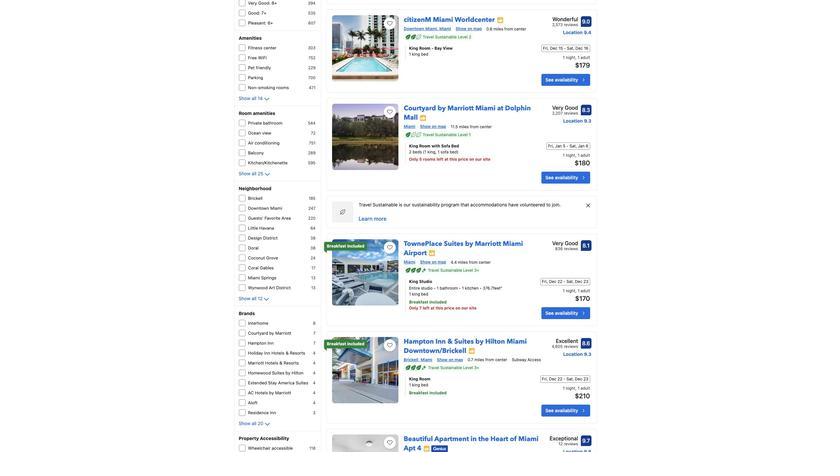 Task type: describe. For each thing, give the bounding box(es) containing it.
only inside the king studio entire studio • 1 bathroom • 1 kitchen • 376.7feet² 1 king bed breakfast included only 7 left at this price on our site
[[409, 306, 419, 311]]

see availability for at
[[546, 175, 578, 181]]

parking
[[248, 75, 263, 80]]

beds
[[413, 150, 422, 155]]

homewood
[[248, 371, 271, 376]]

fri, jan 5 - sat, jan 6
[[548, 144, 589, 149]]

394
[[308, 1, 316, 6]]

king inside king room 1 king bed breakfast included
[[412, 383, 420, 388]]

amenities
[[253, 111, 275, 116]]

show inside 'dropdown button'
[[239, 171, 251, 177]]

see availability for by
[[546, 408, 578, 414]]

0.7
[[468, 358, 474, 363]]

0 horizontal spatial rooms
[[276, 85, 289, 90]]

1 vertical spatial district
[[276, 285, 291, 291]]

20
[[258, 421, 264, 427]]

havana
[[259, 226, 274, 231]]

hampton for hampton inn
[[248, 341, 267, 346]]

3
[[313, 411, 316, 416]]

travel for citizenm
[[423, 34, 434, 39]]

23 for towneplace suites by marriott miami airport
[[584, 279, 589, 284]]

doral
[[248, 246, 259, 251]]

at inside courtyard by marriott miami at dolphin mall
[[497, 104, 504, 113]]

level for by
[[464, 268, 473, 273]]

289
[[308, 151, 316, 156]]

38 for design district
[[311, 236, 316, 241]]

only inside the king room with sofa bed 2 beds (1 king, 1 sofa bed) only 5 rooms left at this price on our site
[[409, 157, 419, 162]]

1 night , 1 adult $179
[[563, 55, 590, 69]]

all for 14
[[252, 96, 257, 101]]

king for citizenm miami worldcenter
[[409, 46, 418, 51]]

availability for by
[[555, 408, 578, 414]]

1 horizontal spatial &
[[286, 351, 289, 356]]

site inside the king room with sofa bed 2 beds (1 king, 1 sofa bed) only 5 rooms left at this price on our site
[[483, 157, 491, 162]]

king room - bay view link
[[409, 45, 522, 51]]

subway access
[[512, 358, 541, 363]]

marriott down "america"
[[275, 391, 291, 396]]

ocean
[[248, 130, 261, 136]]

700
[[308, 75, 316, 80]]

good for 8.3
[[565, 105, 578, 111]]

miami inside courtyard by marriott miami at dolphin mall
[[476, 104, 496, 113]]

bed inside king room - bay view 1 king bed
[[421, 52, 428, 57]]

hampton inn
[[248, 341, 274, 346]]

on inside the king room with sofa bed 2 beds (1 king, 1 sofa bed) only 5 rooms left at this price on our site
[[470, 157, 475, 162]]

$180
[[575, 159, 590, 167]]

see availability for miami
[[546, 311, 578, 316]]

breakfast inside the king studio entire studio • 1 bathroom • 1 kitchen • 376.7feet² 1 king bed breakfast included only 7 left at this price on our site
[[409, 300, 429, 305]]

ac
[[248, 391, 254, 396]]

center for hampton inn & suites by hilton miami downtown/brickell
[[496, 358, 508, 363]]

america
[[278, 381, 295, 386]]

23 for hampton inn & suites by hilton miami downtown/brickell
[[584, 377, 589, 382]]

availability for at
[[555, 175, 578, 181]]

bed)
[[450, 150, 459, 155]]

brickell,
[[404, 358, 420, 363]]

at inside the king room with sofa bed 2 beds (1 king, 1 sofa bed) only 5 rooms left at this price on our site
[[445, 157, 449, 162]]

marriott up holiday inn hotels & resorts
[[275, 331, 291, 336]]

by down stay
[[269, 391, 274, 396]]

miami inside towneplace suites by marriott miami airport
[[503, 240, 523, 249]]

9.3 for courtyard by marriott miami at dolphin mall
[[584, 118, 592, 124]]

pet
[[248, 65, 255, 70]]

volunteered
[[520, 202, 545, 208]]

1 vertical spatial our
[[404, 202, 411, 208]]

location for citizenm miami worldcenter
[[563, 30, 583, 35]]

suites inside towneplace suites by marriott miami airport
[[444, 240, 464, 249]]

4,605
[[552, 344, 563, 349]]

by inside hampton inn & suites by hilton miami downtown/brickell
[[476, 337, 484, 346]]

program
[[441, 202, 460, 208]]

holiday
[[248, 351, 263, 356]]

1 availability from the top
[[555, 77, 578, 83]]

595
[[308, 161, 316, 166]]

8+
[[272, 0, 277, 6]]

0 vertical spatial resorts
[[290, 351, 305, 356]]

22 for towneplace suites by marriott miami airport
[[558, 279, 563, 284]]

hilton inside hampton inn & suites by hilton miami downtown/brickell
[[486, 337, 505, 346]]

good for 8.1
[[565, 241, 578, 247]]

marriott inside courtyard by marriott miami at dolphin mall
[[448, 104, 474, 113]]

king for towneplace suites by marriott miami airport
[[409, 279, 418, 284]]

miles for &
[[475, 358, 485, 363]]

0 vertical spatial hotels
[[272, 351, 285, 356]]

- for hampton inn & suites by hilton miami downtown/brickell
[[564, 377, 566, 382]]

9.7
[[583, 439, 590, 445]]

holiday inn hotels & resorts
[[248, 351, 305, 356]]

level for worldcenter
[[458, 34, 468, 39]]

fri, for courtyard by marriott miami at dolphin mall
[[548, 144, 554, 149]]

7 for courtyard by marriott
[[313, 331, 316, 336]]

private
[[248, 121, 262, 126]]

homewood suites by hilton
[[248, 371, 304, 376]]

beautiful apartment in the heart of miami apt 4
[[404, 435, 539, 453]]

from for marriott
[[470, 124, 479, 129]]

travel sustainable level 3+ for by
[[428, 268, 479, 273]]

sat, for towneplace suites by marriott miami airport
[[567, 279, 574, 284]]

4 for suites
[[313, 381, 316, 386]]

wonderful 2,573 reviews
[[553, 16, 578, 27]]

suites up extended stay america suites
[[272, 371, 285, 376]]

12 inside exceptional 12 reviews
[[559, 442, 563, 447]]

king studio link
[[409, 279, 522, 285]]

show down airport
[[420, 260, 431, 265]]

7+
[[261, 10, 267, 16]]

exceptional 12 reviews
[[550, 436, 578, 447]]

4.4 miles from center
[[451, 260, 491, 265]]

center up the "wifi"
[[264, 45, 277, 50]]

of
[[510, 435, 517, 444]]

sustainability
[[412, 202, 440, 208]]

map for by
[[438, 124, 446, 129]]

beautiful apartment in the heart of miami apt 4 link
[[404, 433, 539, 453]]

bed inside the king studio entire studio • 1 bathroom • 1 kitchen • 376.7feet² 1 king bed breakfast included only 7 left at this price on our site
[[421, 292, 428, 297]]

smoking
[[258, 85, 275, 90]]

9.3 for hampton inn & suites by hilton miami downtown/brickell
[[584, 352, 592, 357]]

see availability link for miami
[[542, 308, 590, 320]]

this inside the king room with sofa bed 2 beds (1 king, 1 sofa bed) only 5 rooms left at this price on our site
[[450, 157, 457, 162]]

very good: 8+
[[248, 0, 277, 6]]

location 9.3 for hampton inn & suites by hilton miami downtown/brickell
[[564, 352, 592, 357]]

kitchen
[[465, 286, 479, 291]]

2 • from the left
[[459, 286, 461, 291]]

center for courtyard by marriott miami at dolphin mall
[[480, 124, 492, 129]]

on for inn
[[449, 358, 454, 363]]

accessibility
[[260, 436, 289, 442]]

friendly
[[256, 65, 271, 70]]

ac hotels by marriott
[[248, 391, 291, 396]]

king inside king room - bay view 1 king bed
[[412, 52, 420, 57]]

, for hampton inn & suites by hilton miami downtown/brickell
[[576, 387, 577, 392]]

- for citizenm miami worldcenter
[[564, 46, 566, 51]]

is
[[399, 202, 403, 208]]

0 vertical spatial district
[[263, 236, 278, 241]]

very for 8.1
[[553, 241, 564, 247]]

good: 7+
[[248, 10, 267, 16]]

38 for doral
[[311, 246, 316, 251]]

to
[[547, 202, 551, 208]]

wonderful
[[553, 16, 578, 22]]

courtyard for courtyard by marriott miami at dolphin mall
[[404, 104, 436, 113]]

night for towneplace suites by marriott miami airport
[[566, 289, 576, 294]]

coconut
[[248, 256, 265, 261]]

miami inside hampton inn & suites by hilton miami downtown/brickell
[[507, 337, 527, 346]]

courtyard by marriott
[[248, 331, 291, 336]]

map for suites
[[438, 260, 446, 265]]

king for courtyard by marriott miami at dolphin mall
[[409, 144, 418, 149]]

1 inside king room 1 king bed breakfast included
[[409, 383, 411, 388]]

travel for towneplace
[[428, 268, 439, 273]]

courtyard by marriott miami at dolphin mall
[[404, 104, 531, 122]]

view
[[443, 46, 453, 51]]

, for towneplace suites by marriott miami airport
[[576, 289, 577, 294]]

price inside the king room with sofa bed 2 beds (1 king, 1 sofa bed) only 5 rooms left at this price on our site
[[458, 157, 469, 162]]

location 9.3 for courtyard by marriott miami at dolphin mall
[[564, 118, 592, 124]]

subway
[[512, 358, 527, 363]]

8
[[313, 321, 316, 326]]

1 vertical spatial resorts
[[284, 361, 299, 366]]

3+ for suites
[[474, 366, 479, 371]]

towneplace
[[404, 240, 443, 249]]

show all 14 button
[[239, 95, 271, 103]]

night for courtyard by marriott miami at dolphin mall
[[566, 153, 576, 158]]

wonderful element
[[553, 15, 578, 23]]

, for citizenm miami worldcenter
[[576, 55, 577, 60]]

courtyard by marriott miami at dolphin mall link
[[404, 101, 531, 122]]

air conditioning
[[248, 140, 280, 146]]

1 • from the left
[[434, 286, 436, 291]]

courtyard by marriott miami at dolphin mall image
[[332, 104, 399, 170]]

springs
[[261, 276, 277, 281]]

left inside the king room with sofa bed 2 beds (1 king, 1 sofa bed) only 5 rooms left at this price on our site
[[437, 157, 444, 162]]

by up "america"
[[286, 371, 291, 376]]

fri, for towneplace suites by marriott miami airport
[[542, 279, 548, 284]]

show down the citizenm miami worldcenter
[[456, 26, 467, 31]]

miami,
[[426, 26, 439, 31]]

1 see availability from the top
[[546, 77, 578, 83]]

25
[[258, 171, 263, 177]]

show up travel sustainable level 1
[[420, 124, 431, 129]]

1 see availability link from the top
[[542, 74, 590, 86]]

adult for courtyard by marriott miami at dolphin mall
[[581, 153, 590, 158]]

free wifi
[[248, 55, 267, 60]]

hampton inn & suites by hilton miami downtown/brickell
[[404, 337, 527, 356]]

from for &
[[486, 358, 494, 363]]

reviews for wonderful
[[564, 22, 578, 27]]

miami inside beautiful apartment in the heart of miami apt 4
[[519, 435, 539, 444]]

travel up learn
[[359, 202, 372, 208]]

little
[[248, 226, 258, 231]]

6
[[586, 144, 589, 149]]

pleasant: 6+
[[248, 20, 273, 26]]

room for courtyard
[[419, 144, 431, 149]]

& for suites
[[448, 337, 453, 346]]

2 inside the king room with sofa bed 2 beds (1 king, 1 sofa bed) only 5 rooms left at this price on our site
[[409, 150, 412, 155]]

by up 'hampton inn'
[[269, 331, 274, 336]]

our inside the king studio entire studio • 1 bathroom • 1 kitchen • 376.7feet² 1 king bed breakfast included only 7 left at this price on our site
[[462, 306, 468, 311]]

courtyard for courtyard by marriott
[[248, 331, 268, 336]]

king room with sofa bed link
[[409, 143, 522, 149]]

this inside the king studio entire studio • 1 bathroom • 1 kitchen • 376.7feet² 1 king bed breakfast included only 7 left at this price on our site
[[436, 306, 443, 311]]

fitness
[[248, 45, 263, 50]]

accommodations
[[471, 202, 507, 208]]

1 night , 1 adult $170
[[563, 289, 590, 303]]

brickell, miami
[[404, 358, 433, 363]]

4 for resorts
[[313, 361, 316, 366]]

17
[[312, 266, 316, 271]]

1 see from the top
[[546, 77, 554, 83]]

376.7feet²
[[483, 286, 502, 291]]

airport
[[404, 249, 427, 258]]

on for suites
[[432, 260, 437, 265]]

- for towneplace suites by marriott miami airport
[[564, 279, 566, 284]]

miami inside "citizenm miami worldcenter" link
[[433, 15, 453, 24]]

very for 8.3
[[553, 105, 564, 111]]

1 vertical spatial hilton
[[292, 371, 304, 376]]

show all 14
[[239, 96, 263, 101]]

bathroom inside the king studio entire studio • 1 bathroom • 1 kitchen • 376.7feet² 1 king bed breakfast included only 7 left at this price on our site
[[440, 286, 458, 291]]

7 for hampton inn
[[313, 341, 316, 346]]

$210
[[575, 393, 590, 400]]

room for hampton
[[419, 377, 431, 382]]

fri, dec 15 - sat, dec 16
[[543, 46, 589, 51]]

5 inside the king room with sofa bed 2 beds (1 king, 1 sofa bed) only 5 rooms left at this price on our site
[[420, 157, 422, 162]]

13 for miami springs
[[311, 276, 316, 281]]



Task type: vqa. For each thing, say whether or not it's contained in the screenshot.
left Downtown
yes



Task type: locate. For each thing, give the bounding box(es) containing it.
see for miami
[[546, 311, 554, 316]]

exceptional element
[[550, 435, 578, 443]]

access
[[528, 358, 541, 363]]

sat, for hampton inn & suites by hilton miami downtown/brickell
[[567, 377, 574, 382]]

8.1
[[583, 243, 590, 249]]

1 all from the top
[[252, 96, 257, 101]]

4 all from the top
[[252, 421, 257, 427]]

1 vertical spatial 9.3
[[584, 352, 592, 357]]

advertisement region
[[327, 0, 597, 4]]

2 3+ from the top
[[474, 366, 479, 371]]

jan
[[556, 144, 562, 149], [578, 144, 585, 149]]

1 horizontal spatial hilton
[[486, 337, 505, 346]]

good right 836
[[565, 241, 578, 247]]

availability for miami
[[555, 311, 578, 316]]

miami springs
[[248, 276, 277, 281]]

1 fri, dec 22 - sat, dec 23 from the top
[[542, 279, 589, 284]]

1 vertical spatial price
[[444, 306, 455, 311]]

1 location 9.3 from the top
[[564, 118, 592, 124]]

1 very good element from the top
[[553, 104, 578, 112]]

2 vertical spatial bed
[[421, 383, 428, 388]]

1 vertical spatial site
[[469, 306, 477, 311]]

3 location from the top
[[564, 352, 583, 357]]

breakfast inside king room 1 king bed breakfast included
[[409, 391, 429, 396]]

fri, dec 22 - sat, dec 23 up 1 night , 1 adult $210
[[542, 377, 589, 382]]

4 for marriott
[[313, 391, 316, 396]]

level down 4.4 miles from center
[[464, 268, 473, 273]]

1 vertical spatial 7
[[313, 331, 316, 336]]

night inside 1 night , 1 adult $180
[[566, 153, 576, 158]]

king down downtown miami, miami
[[409, 46, 418, 51]]

king inside king room 1 king bed breakfast included
[[409, 377, 418, 382]]

1 vertical spatial good:
[[248, 10, 260, 16]]

0 vertical spatial our
[[476, 157, 482, 162]]

sat, for citizenm miami worldcenter
[[567, 46, 575, 51]]

very good element for 8.1
[[553, 240, 578, 248]]

0 horizontal spatial bathroom
[[263, 121, 283, 126]]

show on map for suites
[[420, 260, 446, 265]]

3 , from the top
[[576, 289, 577, 294]]

13
[[311, 276, 316, 281], [311, 286, 316, 291]]

reviews for exceptional
[[564, 442, 578, 447]]

4 , from the top
[[576, 387, 577, 392]]

22
[[558, 279, 563, 284], [558, 377, 563, 382]]

scored 8.1 element
[[581, 241, 592, 251]]

by inside towneplace suites by marriott miami airport
[[465, 240, 474, 249]]

rooms inside the king room with sofa bed 2 beds (1 king, 1 sofa bed) only 5 rooms left at this price on our site
[[423, 157, 436, 162]]

1 vertical spatial 12
[[559, 442, 563, 447]]

travel up studio
[[428, 268, 439, 273]]

good left "8.3"
[[565, 105, 578, 111]]

night
[[566, 55, 576, 60], [566, 153, 576, 158], [566, 289, 576, 294], [566, 387, 576, 392]]

, up '$179' on the right top
[[576, 55, 577, 60]]

our inside the king room with sofa bed 2 beds (1 king, 1 sofa bed) only 5 rooms left at this price on our site
[[476, 157, 482, 162]]

0 horizontal spatial •
[[434, 286, 436, 291]]

1 vertical spatial only
[[409, 306, 419, 311]]

0 vertical spatial breakfast included
[[327, 244, 365, 249]]

5 reviews from the top
[[564, 442, 578, 447]]

price inside the king studio entire studio • 1 bathroom • 1 kitchen • 376.7feet² 1 king bed breakfast included only 7 left at this price on our site
[[444, 306, 455, 311]]

2 38 from the top
[[311, 246, 316, 251]]

adult for hampton inn & suites by hilton miami downtown/brickell
[[581, 387, 590, 392]]

2 vertical spatial location
[[564, 352, 583, 357]]

very inside very good 836 reviews
[[553, 241, 564, 247]]

dec
[[550, 46, 558, 51], [576, 46, 583, 51], [549, 279, 557, 284], [575, 279, 583, 284], [549, 377, 557, 382], [575, 377, 583, 382]]

adult for citizenm miami worldcenter
[[581, 55, 590, 60]]

3+ for marriott
[[474, 268, 479, 273]]

show inside dropdown button
[[239, 421, 251, 427]]

district right art
[[276, 285, 291, 291]]

1 vertical spatial very
[[553, 105, 564, 111]]

2 reviews from the top
[[564, 111, 578, 116]]

travel sustainable level 3+ for &
[[428, 366, 479, 371]]

from down towneplace suites by marriott miami airport
[[469, 260, 478, 265]]

751
[[309, 141, 316, 146]]

design
[[248, 236, 262, 241]]

on left 4.4
[[432, 260, 437, 265]]

0 vertical spatial 12
[[258, 296, 263, 302]]

2 availability from the top
[[555, 175, 578, 181]]

1 vertical spatial very good element
[[553, 240, 578, 248]]

amenities
[[239, 35, 262, 41]]

adult for towneplace suites by marriott miami airport
[[581, 289, 590, 294]]

miles for worldcenter
[[494, 27, 504, 32]]

hotels up homewood suites by hilton
[[265, 361, 278, 366]]

535
[[308, 11, 316, 16]]

2 good from the top
[[565, 241, 578, 247]]

hampton
[[404, 337, 434, 346], [248, 341, 267, 346]]

• down king studio link
[[459, 286, 461, 291]]

downtown for downtown miami, miami
[[404, 26, 425, 31]]

show on map down worldcenter
[[456, 26, 482, 31]]

3 adult from the top
[[581, 289, 590, 294]]

good: left 7+
[[248, 10, 260, 16]]

1 horizontal spatial courtyard
[[404, 104, 436, 113]]

very up good: 7+
[[248, 0, 257, 6]]

1 vertical spatial this
[[436, 306, 443, 311]]

2 see from the top
[[546, 175, 554, 181]]

1 vertical spatial at
[[445, 157, 449, 162]]

sat, right 15
[[567, 46, 575, 51]]

on up travel sustainable level 1
[[432, 124, 437, 129]]

area
[[282, 216, 291, 221]]

marriott up 4.4 miles from center
[[475, 240, 501, 249]]

left inside the king studio entire studio • 1 bathroom • 1 kitchen • 376.7feet² 1 king bed breakfast included only 7 left at this price on our site
[[423, 306, 430, 311]]

2 adult from the top
[[581, 153, 590, 158]]

miami
[[433, 15, 453, 24], [440, 26, 451, 31], [476, 104, 496, 113], [404, 124, 416, 129], [270, 206, 282, 211], [503, 240, 523, 249], [404, 260, 416, 265], [248, 276, 260, 281], [507, 337, 527, 346], [421, 358, 433, 363], [519, 435, 539, 444]]

1 vertical spatial 3+
[[474, 366, 479, 371]]

0 horizontal spatial hilton
[[292, 371, 304, 376]]

1 horizontal spatial jan
[[578, 144, 585, 149]]

, inside the 1 night , 1 adult $170
[[576, 289, 577, 294]]

1 king from the top
[[412, 52, 420, 57]]

hampton inn & suites by hilton miami downtown/brickell image
[[332, 337, 399, 404]]

only down entire
[[409, 306, 419, 311]]

2 up king room - bay view link
[[469, 34, 472, 39]]

2 9.3 from the top
[[584, 352, 592, 357]]

king
[[409, 46, 418, 51], [409, 144, 418, 149], [409, 279, 418, 284], [409, 377, 418, 382]]

sustainable up sofa
[[435, 132, 457, 137]]

0 vertical spatial this
[[450, 157, 457, 162]]

our right is
[[404, 202, 411, 208]]

king studio entire studio • 1 bathroom • 1 kitchen • 376.7feet² 1 king bed breakfast included only 7 left at this price on our site
[[409, 279, 502, 311]]

1 night from the top
[[566, 55, 576, 60]]

courtyard down interhome
[[248, 331, 268, 336]]

site inside the king studio entire studio • 1 bathroom • 1 kitchen • 376.7feet² 1 king bed breakfast included only 7 left at this price on our site
[[469, 306, 477, 311]]

show down "non-"
[[239, 96, 251, 101]]

0 vertical spatial location 9.3
[[564, 118, 592, 124]]

2 vertical spatial at
[[431, 306, 435, 311]]

2 bed from the top
[[421, 292, 428, 297]]

show down downtown/brickell on the bottom
[[437, 358, 448, 363]]

very left "8.3"
[[553, 105, 564, 111]]

king inside the king studio entire studio • 1 bathroom • 1 kitchen • 376.7feet² 1 king bed breakfast included only 7 left at this price on our site
[[412, 292, 420, 297]]

inn for hampton inn & suites by hilton miami downtown/brickell
[[436, 337, 446, 346]]

sustainable for towneplace
[[441, 268, 462, 273]]

night inside 1 night , 1 adult $179
[[566, 55, 576, 60]]

(1
[[423, 150, 427, 155]]

wheelchair accessible
[[248, 446, 293, 451]]

on inside the king studio entire studio • 1 bathroom • 1 kitchen • 376.7feet² 1 king bed breakfast included only 7 left at this price on our site
[[456, 306, 461, 311]]

&
[[448, 337, 453, 346], [286, 351, 289, 356], [280, 361, 283, 366]]

0 vertical spatial rooms
[[276, 85, 289, 90]]

8.6
[[582, 341, 590, 347]]

1 vertical spatial bed
[[421, 292, 428, 297]]

room down brickell, miami
[[419, 377, 431, 382]]

2 travel sustainable level 3+ from the top
[[428, 366, 479, 371]]

4 for &
[[313, 351, 316, 356]]

1 3+ from the top
[[474, 268, 479, 273]]

1 13 from the top
[[311, 276, 316, 281]]

hampton inside hampton inn & suites by hilton miami downtown/brickell
[[404, 337, 434, 346]]

4 availability from the top
[[555, 408, 578, 414]]

very inside very good 2,207 reviews
[[553, 105, 564, 111]]

118
[[309, 446, 316, 451]]

2 only from the top
[[409, 306, 419, 311]]

very good element for 8.3
[[553, 104, 578, 112]]

3 night from the top
[[566, 289, 576, 294]]

23
[[584, 279, 589, 284], [584, 377, 589, 382]]

bathroom up view
[[263, 121, 283, 126]]

1 vertical spatial hotels
[[265, 361, 278, 366]]

all inside 'dropdown button'
[[252, 171, 257, 177]]

2 horizontal spatial •
[[480, 286, 482, 291]]

0 vertical spatial 3+
[[474, 268, 479, 273]]

3 see from the top
[[546, 311, 554, 316]]

show all 25 button
[[239, 171, 271, 179]]

1 vertical spatial breakfast included
[[327, 342, 365, 347]]

1 king from the top
[[409, 46, 418, 51]]

travel for courtyard
[[423, 132, 434, 137]]

see availability link down 1 night , 1 adult $179
[[542, 74, 590, 86]]

3 all from the top
[[252, 296, 257, 302]]

adult inside the 1 night , 1 adult $170
[[581, 289, 590, 294]]

4 night from the top
[[566, 387, 576, 392]]

0 horizontal spatial 12
[[258, 296, 263, 302]]

4 reviews from the top
[[564, 344, 578, 349]]

2 vertical spatial hotels
[[255, 391, 268, 396]]

1 vertical spatial rooms
[[423, 157, 436, 162]]

genius discounts available at this property. image
[[432, 446, 448, 453], [432, 446, 448, 453]]

level for &
[[464, 366, 473, 371]]

apartment
[[435, 435, 469, 444]]

travel up with
[[423, 132, 434, 137]]

4 see availability link from the top
[[542, 405, 590, 417]]

good inside very good 836 reviews
[[565, 241, 578, 247]]

all for 25
[[252, 171, 257, 177]]

3 king from the top
[[412, 383, 420, 388]]

miles right 11.5
[[459, 124, 469, 129]]

- inside king room - bay view 1 king bed
[[432, 46, 434, 51]]

1 vertical spatial location 9.3
[[564, 352, 592, 357]]

sat, for courtyard by marriott miami at dolphin mall
[[570, 144, 577, 149]]

0 horizontal spatial left
[[423, 306, 430, 311]]

show on map up travel sustainable level 1
[[420, 124, 446, 129]]

downtown
[[404, 26, 425, 31], [248, 206, 269, 211]]

1 horizontal spatial hampton
[[404, 337, 434, 346]]

towneplace suites by marriott miami airport image
[[332, 240, 399, 306]]

4 for hilton
[[313, 371, 316, 376]]

fitness center
[[248, 45, 277, 50]]

9.3 down the '8.6'
[[584, 352, 592, 357]]

2 vertical spatial king
[[412, 383, 420, 388]]

show all 12
[[239, 296, 263, 302]]

, inside 1 night , 1 adult $179
[[576, 55, 577, 60]]

, inside 1 night , 1 adult $180
[[576, 153, 577, 158]]

included inside the king studio entire studio • 1 bathroom • 1 kitchen • 376.7feet² 1 king bed breakfast included only 7 left at this price on our site
[[430, 300, 447, 305]]

$170
[[576, 295, 590, 303]]

- up 1 night , 1 adult $180
[[567, 144, 569, 149]]

5
[[563, 144, 566, 149], [420, 157, 422, 162]]

little havana
[[248, 226, 274, 231]]

private bathroom
[[248, 121, 283, 126]]

1 horizontal spatial at
[[445, 157, 449, 162]]

location for courtyard by marriott miami at dolphin mall
[[564, 118, 583, 124]]

0 vertical spatial price
[[458, 157, 469, 162]]

map for miami
[[474, 26, 482, 31]]

- right 15
[[564, 46, 566, 51]]

1 location from the top
[[563, 30, 583, 35]]

show on map for miami
[[456, 26, 482, 31]]

3 • from the left
[[480, 286, 482, 291]]

on for by
[[432, 124, 437, 129]]

3 bed from the top
[[421, 383, 428, 388]]

show all 20
[[239, 421, 264, 427]]

hampton for hampton inn & suites by hilton miami downtown/brickell
[[404, 337, 434, 346]]

& inside hampton inn & suites by hilton miami downtown/brickell
[[448, 337, 453, 346]]

scored 8.3 element
[[581, 105, 592, 115]]

1 horizontal spatial rooms
[[423, 157, 436, 162]]

4.4
[[451, 260, 457, 265]]

0 horizontal spatial this
[[436, 306, 443, 311]]

adult up $210
[[581, 387, 590, 392]]

0 vertical spatial good
[[565, 105, 578, 111]]

3 availability from the top
[[555, 311, 578, 316]]

excellent element
[[552, 337, 578, 345]]

room
[[419, 46, 431, 51], [239, 111, 252, 116], [419, 144, 431, 149], [419, 377, 431, 382]]

1 vertical spatial good
[[565, 241, 578, 247]]

1 horizontal spatial 2
[[469, 34, 472, 39]]

24
[[311, 256, 316, 261]]

•
[[434, 286, 436, 291], [459, 286, 461, 291], [480, 286, 482, 291]]

1 jan from the left
[[556, 144, 562, 149]]

pet friendly
[[248, 65, 271, 70]]

2 see availability from the top
[[546, 175, 578, 181]]

courtyard up mall
[[404, 104, 436, 113]]

• right studio
[[434, 286, 436, 291]]

7 inside the king studio entire studio • 1 bathroom • 1 kitchen • 376.7feet² 1 king bed breakfast included only 7 left at this price on our site
[[420, 306, 422, 311]]

0 horizontal spatial downtown
[[248, 206, 269, 211]]

learn more
[[359, 216, 387, 222]]

2 horizontal spatial our
[[476, 157, 482, 162]]

king inside the king studio entire studio • 1 bathroom • 1 kitchen • 376.7feet² 1 king bed breakfast included only 7 left at this price on our site
[[409, 279, 418, 284]]

0 vertical spatial 5
[[563, 144, 566, 149]]

0 vertical spatial 38
[[311, 236, 316, 241]]

district
[[263, 236, 278, 241], [276, 285, 291, 291]]

0 vertical spatial at
[[497, 104, 504, 113]]

2 breakfast included from the top
[[327, 342, 365, 347]]

inn for residence inn
[[270, 411, 276, 416]]

very good element
[[553, 104, 578, 112], [553, 240, 578, 248]]

3 see availability from the top
[[546, 311, 578, 316]]

see availability link for at
[[542, 172, 590, 184]]

king for hampton inn & suites by hilton miami downtown/brickell
[[409, 377, 418, 382]]

map for inn
[[455, 358, 463, 363]]

breakfast included for towneplace
[[327, 244, 365, 249]]

adult inside 1 night , 1 adult $180
[[581, 153, 590, 158]]

free
[[248, 55, 257, 60]]

included inside king room 1 king bed breakfast included
[[430, 391, 447, 396]]

1 reviews from the top
[[564, 22, 578, 27]]

night for hampton inn & suites by hilton miami downtown/brickell
[[566, 387, 576, 392]]

2 22 from the top
[[558, 377, 563, 382]]

& for resorts
[[280, 361, 283, 366]]

1 travel sustainable level 3+ from the top
[[428, 268, 479, 273]]

king down "brickell,"
[[409, 377, 418, 382]]

1 38 from the top
[[311, 236, 316, 241]]

reviews inside excellent 4,605 reviews
[[564, 344, 578, 349]]

2 horizontal spatial at
[[497, 104, 504, 113]]

1 23 from the top
[[584, 279, 589, 284]]

- for courtyard by marriott miami at dolphin mall
[[567, 144, 569, 149]]

0 horizontal spatial courtyard
[[248, 331, 268, 336]]

- up 1 night , 1 adult $210
[[564, 377, 566, 382]]

night inside 1 night , 1 adult $210
[[566, 387, 576, 392]]

hilton up "america"
[[292, 371, 304, 376]]

by inside courtyard by marriott miami at dolphin mall
[[438, 104, 446, 113]]

inn up downtown/brickell on the bottom
[[436, 337, 446, 346]]

citizenm miami worldcenter image
[[332, 15, 399, 82]]

bed inside king room 1 king bed breakfast included
[[421, 383, 428, 388]]

night for citizenm miami worldcenter
[[566, 55, 576, 60]]

this property is part of our preferred partner program. it's committed to providing excellent service and good value. it'll pay us a higher commission if you make a booking. image
[[420, 115, 427, 121], [420, 115, 427, 121], [469, 348, 475, 355], [469, 348, 475, 355], [424, 446, 430, 453], [424, 446, 430, 453]]

this property is part of our preferred partner program. it's committed to providing excellent service and good value. it'll pay us a higher commission if you make a booking. image
[[497, 17, 504, 23], [497, 17, 504, 23], [429, 250, 436, 257], [429, 250, 436, 257]]

night down fri, dec 15 - sat, dec 16
[[566, 55, 576, 60]]

only down beds
[[409, 157, 419, 162]]

hampton up holiday
[[248, 341, 267, 346]]

show on map for by
[[420, 124, 446, 129]]

scored 9.0 element
[[581, 16, 592, 27]]

price down bed)
[[458, 157, 469, 162]]

reviews for excellent
[[564, 344, 578, 349]]

miles
[[494, 27, 504, 32], [459, 124, 469, 129], [458, 260, 468, 265], [475, 358, 485, 363]]

0 horizontal spatial jan
[[556, 144, 562, 149]]

travel sustainable level 1
[[423, 132, 471, 137]]

all inside dropdown button
[[252, 296, 257, 302]]

all for 20
[[252, 421, 257, 427]]

0 vertical spatial very good element
[[553, 104, 578, 112]]

king inside the king room with sofa bed 2 beds (1 king, 1 sofa bed) only 5 rooms left at this price on our site
[[409, 144, 418, 149]]

king inside king room - bay view 1 king bed
[[409, 46, 418, 51]]

1 horizontal spatial our
[[462, 306, 468, 311]]

9.3
[[584, 118, 592, 124], [584, 352, 592, 357]]

1 horizontal spatial downtown
[[404, 26, 425, 31]]

2 horizontal spatial &
[[448, 337, 453, 346]]

0 vertical spatial bathroom
[[263, 121, 283, 126]]

23 up 1 night , 1 adult $210
[[584, 377, 589, 382]]

4 see from the top
[[546, 408, 554, 414]]

1 vertical spatial 2
[[409, 150, 412, 155]]

1 vertical spatial 38
[[311, 246, 316, 251]]

inn inside hampton inn & suites by hilton miami downtown/brickell
[[436, 337, 446, 346]]

wheelchair
[[248, 446, 271, 451]]

2 location from the top
[[564, 118, 583, 124]]

2 king from the top
[[409, 144, 418, 149]]

3 king from the top
[[409, 279, 418, 284]]

0 vertical spatial only
[[409, 157, 419, 162]]

the
[[479, 435, 489, 444]]

by up 4.4 miles from center
[[465, 240, 474, 249]]

bed
[[421, 52, 428, 57], [421, 292, 428, 297], [421, 383, 428, 388]]

2 fri, dec 22 - sat, dec 23 from the top
[[542, 377, 589, 382]]

studio
[[419, 279, 432, 284]]

reviews inside very good 836 reviews
[[564, 247, 578, 252]]

2,207
[[553, 111, 563, 116]]

suites up 0.7
[[455, 337, 474, 346]]

1 22 from the top
[[558, 279, 563, 284]]

room for citizenm
[[419, 46, 431, 51]]

map up travel sustainable level 1
[[438, 124, 446, 129]]

suites up 4.4
[[444, 240, 464, 249]]

0 vertical spatial courtyard
[[404, 104, 436, 113]]

0 horizontal spatial &
[[280, 361, 283, 366]]

king up entire
[[409, 279, 418, 284]]

fri, for citizenm miami worldcenter
[[543, 46, 549, 51]]

our down king room with sofa bed link
[[476, 157, 482, 162]]

sustainable for citizenm
[[435, 34, 457, 39]]

map left 4.4
[[438, 260, 446, 265]]

0 vertical spatial 13
[[311, 276, 316, 281]]

fri, for hampton inn & suites by hilton miami downtown/brickell
[[542, 377, 548, 382]]

2 king from the top
[[412, 292, 420, 297]]

king down downtown miami, miami
[[412, 52, 420, 57]]

show all 20 button
[[239, 421, 271, 429]]

4 inside beautiful apartment in the heart of miami apt 4
[[417, 445, 422, 453]]

miles for marriott
[[459, 124, 469, 129]]

1 horizontal spatial price
[[458, 157, 469, 162]]

show on map
[[456, 26, 482, 31], [420, 124, 446, 129], [420, 260, 446, 265], [437, 358, 463, 363]]

level down 0.7
[[464, 366, 473, 371]]

reviews inside wonderful 2,573 reviews
[[564, 22, 578, 27]]

at inside the king studio entire studio • 1 bathroom • 1 kitchen • 376.7feet² 1 king bed breakfast included only 7 left at this price on our site
[[431, 306, 435, 311]]

sat, up 1 night , 1 adult $210
[[567, 377, 574, 382]]

sustainable down 4.4
[[441, 268, 462, 273]]

bed down studio
[[421, 292, 428, 297]]

very good element left '8.1'
[[553, 240, 578, 248]]

0 horizontal spatial hampton
[[248, 341, 267, 346]]

1 vertical spatial bathroom
[[440, 286, 458, 291]]

1 good from the top
[[565, 105, 578, 111]]

2 13 from the top
[[311, 286, 316, 291]]

sat,
[[567, 46, 575, 51], [570, 144, 577, 149], [567, 279, 574, 284], [567, 377, 574, 382]]

0 vertical spatial left
[[437, 157, 444, 162]]

map left 0.7
[[455, 358, 463, 363]]

1 horizontal spatial 5
[[563, 144, 566, 149]]

room up private
[[239, 111, 252, 116]]

all inside dropdown button
[[252, 96, 257, 101]]

inn for holiday inn hotels & resorts
[[264, 351, 270, 356]]

suites inside hampton inn & suites by hilton miami downtown/brickell
[[455, 337, 474, 346]]

all inside dropdown button
[[252, 421, 257, 427]]

marriott hotels & resorts
[[248, 361, 299, 366]]

1 horizontal spatial •
[[459, 286, 461, 291]]

1 vertical spatial &
[[286, 351, 289, 356]]

marriott down holiday
[[248, 361, 264, 366]]

more
[[374, 216, 387, 222]]

1 adult from the top
[[581, 55, 590, 60]]

1 inside king room - bay view 1 king bed
[[409, 52, 411, 57]]

2 night from the top
[[566, 153, 576, 158]]

interhome
[[248, 321, 269, 326]]

see availability link for by
[[542, 405, 590, 417]]

1 vertical spatial travel sustainable level 3+
[[428, 366, 479, 371]]

this
[[450, 157, 457, 162], [436, 306, 443, 311]]

1 vertical spatial king
[[412, 292, 420, 297]]

0 vertical spatial downtown
[[404, 26, 425, 31]]

see availability down the 1 night , 1 adult $170
[[546, 311, 578, 316]]

1 vertical spatial 23
[[584, 377, 589, 382]]

price down king studio link
[[444, 306, 455, 311]]

center for towneplace suites by marriott miami airport
[[479, 260, 491, 265]]

show up property
[[239, 421, 251, 427]]

0 vertical spatial travel sustainable level 3+
[[428, 268, 479, 273]]

travel sustainable level 3+ up king room link
[[428, 366, 479, 371]]

adult inside 1 night , 1 adult $179
[[581, 55, 590, 60]]

location 9.3 down "8.3"
[[564, 118, 592, 124]]

sustainable up more
[[373, 202, 398, 208]]

4 king from the top
[[409, 377, 418, 382]]

hampton up brickell, miami
[[404, 337, 434, 346]]

see for by
[[546, 408, 554, 414]]

downtown up guests'
[[248, 206, 269, 211]]

all for 12
[[252, 296, 257, 302]]

marriott
[[448, 104, 474, 113], [475, 240, 501, 249], [275, 331, 291, 336], [248, 361, 264, 366], [275, 391, 291, 396]]

sustainable up "view"
[[435, 34, 457, 39]]

, up $170
[[576, 289, 577, 294]]

2
[[469, 34, 472, 39], [409, 150, 412, 155]]

2 left beds
[[409, 150, 412, 155]]

13 for wynwood art district
[[311, 286, 316, 291]]

0 vertical spatial king
[[412, 52, 420, 57]]

2 vertical spatial our
[[462, 306, 468, 311]]

show left the 25
[[239, 171, 251, 177]]

2 location 9.3 from the top
[[564, 352, 592, 357]]

night inside the 1 night , 1 adult $170
[[566, 289, 576, 294]]

king,
[[428, 150, 437, 155]]

location for hampton inn & suites by hilton miami downtown/brickell
[[564, 352, 583, 357]]

king room with sofa bed 2 beds (1 king, 1 sofa bed) only 5 rooms left at this price on our site
[[409, 144, 491, 162]]

0 horizontal spatial 5
[[420, 157, 422, 162]]

show inside dropdown button
[[239, 96, 251, 101]]

room inside king room - bay view 1 king bed
[[419, 46, 431, 51]]

see availability
[[546, 77, 578, 83], [546, 175, 578, 181], [546, 311, 578, 316], [546, 408, 578, 414]]

on down king room with sofa bed link
[[470, 157, 475, 162]]

544
[[308, 121, 316, 126]]

courtyard inside courtyard by marriott miami at dolphin mall
[[404, 104, 436, 113]]

see for at
[[546, 175, 554, 181]]

sustainable for courtyard
[[435, 132, 457, 137]]

location down excellent 4,605 reviews
[[564, 352, 583, 357]]

suites right "america"
[[296, 381, 308, 386]]

residence inn
[[248, 411, 276, 416]]

wynwood
[[248, 285, 268, 291]]

0 horizontal spatial our
[[404, 202, 411, 208]]

2 see availability link from the top
[[542, 172, 590, 184]]

0 horizontal spatial at
[[431, 306, 435, 311]]

availability
[[555, 77, 578, 83], [555, 175, 578, 181], [555, 311, 578, 316], [555, 408, 578, 414]]

brickell
[[248, 196, 263, 201]]

residence
[[248, 411, 269, 416]]

3 reviews from the top
[[564, 247, 578, 252]]

fri, dec 22 - sat, dec 23 for towneplace suites by marriott miami airport
[[542, 279, 589, 284]]

scored 8.6 element
[[581, 338, 592, 349]]

0 vertical spatial 22
[[558, 279, 563, 284]]

1 horizontal spatial bathroom
[[440, 286, 458, 291]]

all down the wynwood
[[252, 296, 257, 302]]

hilton
[[486, 337, 505, 346], [292, 371, 304, 376]]

stay
[[268, 381, 277, 386]]

2 jan from the left
[[578, 144, 585, 149]]

travel for hampton
[[428, 366, 439, 371]]

reviews inside very good 2,207 reviews
[[564, 111, 578, 116]]

non-smoking rooms
[[248, 85, 289, 90]]

adult inside 1 night , 1 adult $210
[[581, 387, 590, 392]]

12 inside dropdown button
[[258, 296, 263, 302]]

reviews left 9.7
[[564, 442, 578, 447]]

1 , from the top
[[576, 55, 577, 60]]

availability down 1 night , 1 adult $180
[[555, 175, 578, 181]]

room inside king room 1 king bed breakfast included
[[419, 377, 431, 382]]

wynwood art district
[[248, 285, 291, 291]]

very left '8.1'
[[553, 241, 564, 247]]

0 vertical spatial 2
[[469, 34, 472, 39]]

38 down 64
[[311, 236, 316, 241]]

1
[[409, 52, 411, 57], [563, 55, 565, 60], [578, 55, 580, 60], [469, 132, 471, 137], [438, 150, 440, 155], [563, 153, 565, 158], [578, 153, 580, 158], [437, 286, 439, 291], [462, 286, 464, 291], [563, 289, 565, 294], [578, 289, 580, 294], [409, 292, 411, 297], [409, 383, 411, 388], [563, 387, 565, 392], [578, 387, 580, 392]]

gables
[[260, 266, 274, 271]]

dolphin
[[505, 104, 531, 113]]

0 vertical spatial good:
[[258, 0, 271, 6]]

towneplace suites by marriott miami airport
[[404, 240, 523, 258]]

4 see availability from the top
[[546, 408, 578, 414]]

1 9.3 from the top
[[584, 118, 592, 124]]

1 vertical spatial 13
[[311, 286, 316, 291]]

2 all from the top
[[252, 171, 257, 177]]

2 very good element from the top
[[553, 240, 578, 248]]

1 inside the king room with sofa bed 2 beds (1 king, 1 sofa bed) only 5 rooms left at this price on our site
[[438, 150, 440, 155]]

good inside very good 2,207 reviews
[[565, 105, 578, 111]]

reviews inside exceptional 12 reviews
[[564, 442, 578, 447]]

1 vertical spatial downtown
[[248, 206, 269, 211]]

& up marriott hotels & resorts
[[286, 351, 289, 356]]

1 vertical spatial 22
[[558, 377, 563, 382]]

guests' favorite area
[[248, 216, 291, 221]]

marriott inside towneplace suites by marriott miami airport
[[475, 240, 501, 249]]

2 23 from the top
[[584, 377, 589, 382]]

show on map down downtown/brickell on the bottom
[[437, 358, 463, 363]]

1 vertical spatial 5
[[420, 157, 422, 162]]

see availability down 1 night , 1 adult $180
[[546, 175, 578, 181]]

from for worldcenter
[[505, 27, 513, 32]]

, inside 1 night , 1 adult $210
[[576, 387, 577, 392]]

on down worldcenter
[[468, 26, 473, 31]]

on down king studio link
[[456, 306, 461, 311]]

hotels right ac
[[255, 391, 268, 396]]

0 vertical spatial hilton
[[486, 337, 505, 346]]

miles right 4.4
[[458, 260, 468, 265]]

2 , from the top
[[576, 153, 577, 158]]

22 for hampton inn & suites by hilton miami downtown/brickell
[[558, 377, 563, 382]]

4 adult from the top
[[581, 387, 590, 392]]

center down courtyard by marriott miami at dolphin mall
[[480, 124, 492, 129]]

hotels for &
[[265, 361, 278, 366]]

scored 9.7 element
[[581, 436, 592, 447]]

1 only from the top
[[409, 157, 419, 162]]

247
[[309, 206, 316, 211]]

travel sustainable level 2
[[423, 34, 472, 39]]

1 breakfast included from the top
[[327, 244, 365, 249]]

night up $170
[[566, 289, 576, 294]]

adult up $180
[[581, 153, 590, 158]]

, for courtyard by marriott miami at dolphin mall
[[576, 153, 577, 158]]

fri, dec 22 - sat, dec 23 for hampton inn & suites by hilton miami downtown/brickell
[[542, 377, 589, 382]]

3 see availability link from the top
[[542, 308, 590, 320]]

0 vertical spatial 9.3
[[584, 118, 592, 124]]

1 bed from the top
[[421, 52, 428, 57]]

travel sustainable is our sustainability program that accommodations have volunteered to join.
[[359, 202, 561, 208]]

show inside dropdown button
[[239, 296, 251, 302]]

sustainable for hampton
[[441, 366, 462, 371]]

0 vertical spatial very
[[248, 0, 257, 6]]

heart
[[491, 435, 509, 444]]

- up the 1 night , 1 adult $170
[[564, 279, 566, 284]]

our down kitchen
[[462, 306, 468, 311]]

room inside the king room with sofa bed 2 beds (1 king, 1 sofa bed) only 5 rooms left at this price on our site
[[419, 144, 431, 149]]

0 vertical spatial location
[[563, 30, 583, 35]]



